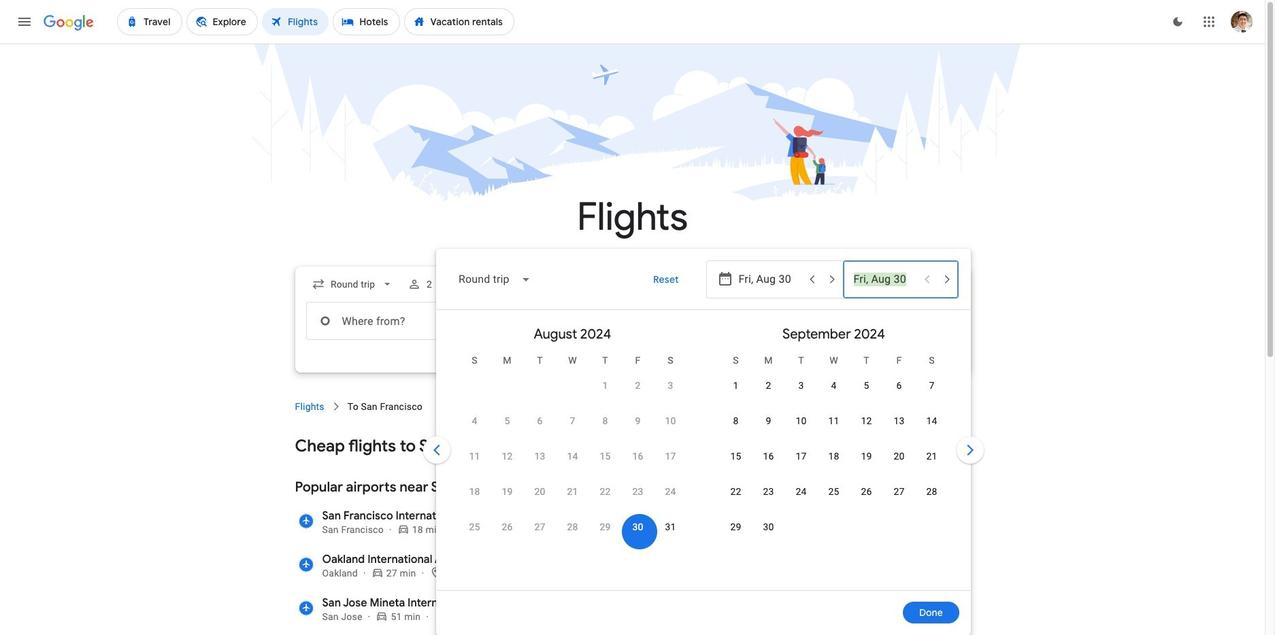 Task type: describe. For each thing, give the bounding box(es) containing it.
wed, sep 18 element
[[828, 450, 839, 463]]

1 vertical spatial distance to the center image
[[430, 567, 445, 579]]

mon, aug 26 element
[[502, 521, 513, 534]]

fri, aug 2 element
[[635, 379, 641, 393]]

mon, sep 9 element
[[766, 414, 771, 428]]

thu, sep 12 element
[[861, 414, 872, 428]]

wed, aug 28 element
[[567, 521, 578, 534]]

row up the wed, aug 21 element
[[458, 444, 687, 482]]

sat, sep 7 element
[[929, 379, 935, 393]]

fri, aug 9 element
[[635, 414, 641, 428]]

wed, aug 14 element
[[567, 450, 578, 463]]

mon, aug 19 element
[[502, 485, 513, 499]]

row up 'wed, aug 14' element
[[458, 408, 687, 447]]

grid inside flight search field
[[442, 316, 965, 599]]

mon, aug 12 element
[[502, 450, 513, 463]]

wed, aug 21 element
[[567, 485, 578, 499]]

row up fri, aug 9 element
[[589, 367, 687, 412]]

sat, aug 10 element
[[665, 414, 676, 428]]

sun, aug 25 element
[[469, 521, 480, 534]]

fri, sep 20 element
[[894, 450, 905, 463]]

mon, sep 30 element
[[763, 521, 774, 534]]

row up wed, sep 25 element
[[720, 444, 948, 482]]

next image
[[954, 434, 986, 467]]

driving time image for distance to the center image
[[376, 610, 391, 623]]

mon, sep 16 element
[[763, 450, 774, 463]]

wed, sep 4 element
[[831, 379, 837, 393]]

fri, sep 13 element
[[894, 414, 905, 428]]

fri, sep 27 element
[[894, 485, 905, 499]]

wed, sep 11 element
[[828, 414, 839, 428]]

sat, aug 3 element
[[668, 379, 673, 393]]

sat, aug 31 element
[[665, 521, 676, 534]]

sun, sep 8 element
[[733, 414, 739, 428]]

sun, aug 18 element
[[469, 485, 480, 499]]

tue, sep 17 element
[[796, 450, 807, 463]]

wed, aug 7 element
[[570, 414, 575, 428]]

Flight search field
[[284, 249, 986, 636]]

row down wed, sep 18 element
[[720, 479, 948, 518]]

sun, sep 15 element
[[730, 450, 741, 463]]

fri, aug 30, departure date. element
[[632, 521, 643, 534]]

thu, aug 8 element
[[603, 414, 608, 428]]

0 vertical spatial distance to the center image
[[455, 523, 470, 536]]



Task type: locate. For each thing, give the bounding box(es) containing it.
2 return text field from the top
[[854, 303, 916, 340]]

thu, sep 19 element
[[861, 450, 872, 463]]

mon, aug 5 element
[[505, 414, 510, 428]]

None field
[[447, 263, 542, 296], [306, 272, 399, 297], [447, 263, 542, 296], [306, 272, 399, 297]]

Return text field
[[854, 261, 916, 298], [854, 303, 916, 340]]

tue, aug 27 element
[[534, 521, 545, 534]]

mon, sep 2 element
[[766, 379, 771, 393]]

fri, aug 16 element
[[632, 450, 643, 463]]

row up wed, sep 18 element
[[720, 408, 948, 447]]

peak seasons section. image
[[672, 585, 716, 629]]

previous image
[[420, 434, 453, 467]]

0 vertical spatial return text field
[[854, 261, 916, 298]]

distance to the center image
[[434, 610, 449, 623]]

sun, sep 29 element
[[730, 521, 741, 534]]

thu, aug 22 element
[[600, 485, 611, 499]]

off-seasons section. image
[[672, 514, 716, 558]]

thu, sep 26 element
[[861, 485, 872, 499]]

row up wed, aug 28 element
[[458, 479, 687, 518]]

sat, sep 21 element
[[926, 450, 937, 463]]

2 vertical spatial driving time image
[[376, 610, 391, 623]]

thu, aug 29 element
[[600, 521, 611, 534]]

2 row group from the left
[[703, 316, 965, 585]]

sun, aug 4 element
[[472, 414, 477, 428]]

0 vertical spatial driving time image
[[397, 523, 412, 536]]

change appearance image
[[1162, 5, 1194, 38]]

sun, aug 11 element
[[469, 450, 480, 463]]

Departure text field
[[739, 303, 801, 340]]

main menu image
[[16, 14, 33, 30]]

driving time image
[[397, 523, 412, 536], [371, 567, 386, 579], [376, 610, 391, 623]]

sat, sep 14 element
[[926, 414, 937, 428]]

wed, sep 25 element
[[828, 485, 839, 499]]

distance to the center image
[[455, 523, 470, 536], [430, 567, 445, 579]]

row down the wed, aug 21 element
[[458, 514, 687, 553]]

grid
[[442, 316, 965, 599]]

tue, sep 3 element
[[798, 379, 804, 393]]

row group
[[442, 316, 703, 585], [703, 316, 965, 585]]

row down mon, sep 23 element
[[720, 514, 785, 553]]

sat, sep 28 element
[[926, 485, 937, 499]]

tue, aug 6 element
[[537, 414, 543, 428]]

thu, sep 5 element
[[864, 379, 869, 393]]

thu, aug 1 element
[[603, 379, 608, 393]]

Departure text field
[[739, 261, 801, 298]]

fri, sep 6 element
[[896, 379, 902, 393]]

sun, sep 1 element
[[733, 379, 739, 393]]

1 vertical spatial driving time image
[[371, 567, 386, 579]]

distance to the center image down sun, aug 18 element
[[455, 523, 470, 536]]

Where from? text field
[[306, 302, 498, 340]]

thu, aug 15 element
[[600, 450, 611, 463]]

mon, sep 23 element
[[763, 485, 774, 499]]

row
[[589, 367, 687, 412], [720, 367, 948, 412], [458, 408, 687, 447], [720, 408, 948, 447], [458, 444, 687, 482], [720, 444, 948, 482], [458, 479, 687, 518], [720, 479, 948, 518], [458, 514, 687, 553], [720, 514, 785, 553]]

fri, aug 23 element
[[632, 485, 643, 499]]

tue, sep 10 element
[[796, 414, 807, 428]]

1 horizontal spatial distance to the center image
[[455, 523, 470, 536]]

sat, aug 17 element
[[665, 450, 676, 463]]

1 vertical spatial return text field
[[854, 303, 916, 340]]

sun, sep 22 element
[[730, 485, 741, 499]]

0 horizontal spatial distance to the center image
[[430, 567, 445, 579]]

distance to the center image up distance to the center image
[[430, 567, 445, 579]]

driving time image for the bottom distance to the center icon
[[371, 567, 386, 579]]

row up wed, sep 11 element
[[720, 367, 948, 412]]

tue, aug 13 element
[[534, 450, 545, 463]]

tue, aug 20 element
[[534, 485, 545, 499]]

1 row group from the left
[[442, 316, 703, 585]]

tue, sep 24 element
[[796, 485, 807, 499]]

1 return text field from the top
[[854, 261, 916, 298]]

sat, aug 24 element
[[665, 485, 676, 499]]



Task type: vqa. For each thing, say whether or not it's contained in the screenshot.
the leftmost Send
no



